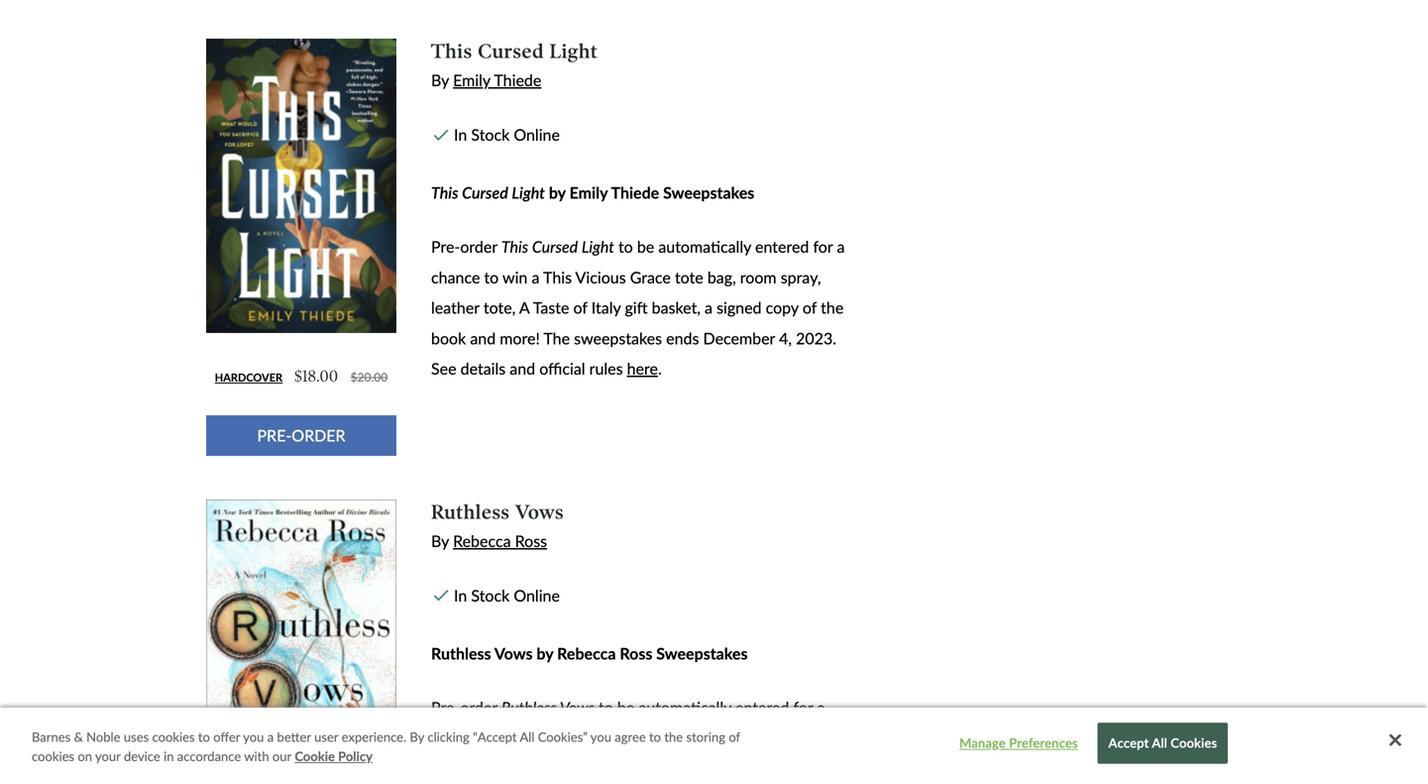 Task type: vqa. For each thing, say whether or not it's contained in the screenshot.
device
yes



Task type: describe. For each thing, give the bounding box(es) containing it.
ross for ruthless vows by rebecca ross
[[515, 531, 547, 551]]

win for by
[[502, 728, 528, 748]]

light for this cursed light by emily thiede
[[550, 40, 598, 64]]

this inside this cursed light by emily thiede
[[431, 40, 473, 64]]

$20.00
[[350, 370, 388, 384]]

accordance
[[177, 748, 241, 764]]

basket,
[[652, 298, 701, 317]]

tote
[[675, 268, 703, 287]]

automatically for this cursed light
[[658, 237, 751, 256]]

entered for this cursed light
[[755, 237, 809, 256]]

accept all cookies
[[1109, 735, 1217, 751]]

chance for by
[[431, 728, 480, 748]]

to right agree
[[649, 729, 661, 745]]

accept
[[1109, 735, 1149, 751]]

to be automatically entered for a chance to win a this vicious grace tote bag, room spray, leather tote, a taste of italy gift basket, a signed copy of the book and more! the sweepstakes ends december 4, 2023. see details and official rules
[[431, 237, 845, 378]]

order
[[292, 426, 345, 445]]

of left italy
[[573, 298, 587, 317]]

sweepstakes
[[574, 328, 662, 348]]

cookie policy link
[[295, 748, 373, 764]]

divine rivals
[[721, 728, 805, 748]]

0 vertical spatial by
[[549, 183, 566, 202]]

in for ruthless
[[454, 585, 467, 605]]

barnes & noble uses cookies to offer you a better user experience. by clicking "accept all cookies" you agree to the storing of cookies on your device in accordance with our
[[32, 729, 740, 764]]

divine
[[721, 728, 763, 748]]

be for ruthless vows
[[617, 698, 635, 717]]

manage preferences button
[[957, 724, 1081, 763]]

order for ruthless
[[460, 698, 497, 717]]

to up hardcover at the left bottom of page
[[599, 698, 613, 717]]

online for cursed
[[514, 125, 560, 144]]

to up tote,
[[484, 268, 499, 287]]

2 you from the left
[[590, 729, 611, 745]]

cookies
[[1171, 735, 1217, 751]]

details
[[460, 359, 506, 378]]

this up "pre-order this cursed light" on the top left of the page
[[431, 183, 458, 202]]

hardcover
[[593, 728, 662, 748]]

manage preferences
[[959, 735, 1078, 751]]

ruthless for ruthless vows by rebecca ross sweepstakes
[[431, 644, 491, 663]]

pre-order button
[[206, 415, 396, 456]]

spray,
[[781, 268, 821, 287]]

this cursed light link
[[431, 40, 598, 64]]

bag,
[[707, 268, 736, 287]]

vows for ruthless vows by rebecca ross sweepstakes
[[494, 644, 533, 663]]

book
[[431, 328, 466, 348]]

emily for this cursed light by emily thiede
[[453, 71, 490, 90]]

offer
[[213, 729, 240, 745]]

italy
[[591, 298, 621, 317]]

cookie
[[295, 748, 335, 764]]

light for this cursed light by emily thiede sweepstakes
[[512, 183, 545, 202]]

this cursed light by emily thiede
[[431, 40, 598, 90]]

pre-order ruthless vows
[[431, 698, 595, 717]]

ruthless for ruthless vows by rebecca ross
[[431, 500, 510, 524]]

preferences
[[1009, 735, 1078, 751]]

experience.
[[342, 729, 406, 745]]

your
[[95, 748, 121, 764]]

better
[[277, 729, 311, 745]]

taste
[[533, 298, 569, 317]]

2 vertical spatial vows
[[560, 698, 595, 717]]

official
[[539, 359, 585, 378]]

by inside this cursed light by emily thiede
[[431, 71, 449, 90]]

for for this cursed light
[[813, 237, 833, 256]]

uses
[[124, 729, 149, 745]]

1 vertical spatial cookies
[[32, 748, 74, 764]]

to be automatically entered for a chance to win a signed hardcover copy of
[[431, 698, 825, 748]]

1 you from the left
[[243, 729, 264, 745]]

for for ruthless vows
[[793, 698, 813, 717]]

cookies"
[[538, 729, 588, 745]]

ruthless vows link
[[431, 500, 564, 524]]

in stock online for cursed
[[454, 125, 560, 144]]

1 vertical spatial by
[[537, 644, 553, 663]]

more!
[[500, 328, 540, 348]]

2023.
[[796, 328, 836, 348]]

the inside to be automatically entered for a chance to win a this vicious grace tote bag, room spray, leather tote, a taste of italy gift basket, a signed copy of the book and more! the sweepstakes ends december 4, 2023. see details and official rules
[[821, 298, 844, 317]]

all inside "barnes & noble uses cookies to offer you a better user experience. by clicking "accept all cookies" you agree to the storing of cookies on your device in accordance with our"
[[520, 729, 535, 745]]

see
[[431, 359, 456, 378]]

copy inside to be automatically entered for a chance to win a signed hardcover copy of
[[666, 728, 699, 748]]

thiede for this cursed light by emily thiede
[[494, 71, 541, 90]]

cookie policy
[[295, 748, 373, 764]]

barnes
[[32, 729, 71, 745]]

stock for this
[[471, 125, 510, 144]]

hardcover
[[215, 371, 283, 384]]

clicking
[[428, 729, 470, 745]]

in for this
[[454, 125, 467, 144]]

emily thiede link
[[453, 71, 541, 90]]

$18.00
[[295, 367, 338, 386]]

of up 2023. on the top of the page
[[803, 298, 817, 317]]

signed inside to be automatically entered for a chance to win a this vicious grace tote bag, room spray, leather tote, a taste of italy gift basket, a signed copy of the book and more! the sweepstakes ends december 4, 2023. see details and official rules
[[717, 298, 762, 317]]

here
[[627, 359, 658, 378]]

a
[[519, 298, 529, 317]]

device
[[124, 748, 160, 764]]

by inside ruthless vows by rebecca ross
[[431, 531, 449, 551]]



Task type: locate. For each thing, give the bounding box(es) containing it.
in stock online
[[454, 125, 560, 144], [454, 585, 560, 605]]

automatically for ruthless vows
[[639, 698, 731, 717]]

by inside "barnes & noble uses cookies to offer you a better user experience. by clicking "accept all cookies" you agree to the storing of cookies on your device in accordance with our"
[[410, 729, 424, 745]]

4,
[[779, 328, 792, 348]]

0 vertical spatial rebecca
[[453, 531, 511, 551]]

2 stock from the top
[[471, 585, 510, 605]]

1 vertical spatial stock
[[471, 585, 510, 605]]

manage
[[959, 735, 1006, 751]]

0 vertical spatial thiede
[[494, 71, 541, 90]]

ruthless vows by rebecca ross sweepstakes
[[431, 644, 748, 663]]

0 vertical spatial sweepstakes
[[663, 183, 755, 202]]

2 vertical spatial by
[[410, 729, 424, 745]]

win for light
[[502, 268, 528, 287]]

all right the accept
[[1152, 735, 1167, 751]]

1 vertical spatial thiede
[[611, 183, 659, 202]]

cursed up "pre-order this cursed light" on the top left of the page
[[462, 183, 508, 202]]

agree
[[615, 729, 646, 745]]

this up the taste
[[543, 268, 572, 287]]

in down rebecca ross link
[[454, 585, 467, 605]]

ruthless up pre-order ruthless vows
[[431, 644, 491, 663]]

vows for ruthless vows by rebecca ross
[[515, 500, 564, 524]]

0 vertical spatial emily
[[453, 71, 490, 90]]

copy right agree
[[666, 728, 699, 748]]

1 vertical spatial copy
[[666, 728, 699, 748]]

stock for ruthless
[[471, 585, 510, 605]]

2 in from the top
[[454, 585, 467, 605]]

0 horizontal spatial thiede
[[494, 71, 541, 90]]

policy
[[338, 748, 373, 764]]

thiede for this cursed light by emily thiede sweepstakes
[[611, 183, 659, 202]]

ruthless
[[431, 500, 510, 524], [431, 644, 491, 663], [501, 698, 557, 717]]

emily up "pre-order this cursed light" on the top left of the page
[[569, 183, 608, 202]]

2 vertical spatial ruthless
[[501, 698, 557, 717]]

to
[[618, 237, 633, 256], [484, 268, 499, 287], [599, 698, 613, 717], [484, 728, 499, 748], [198, 729, 210, 745], [649, 729, 661, 745]]

the left storing
[[664, 729, 683, 745]]

here .
[[627, 359, 662, 378]]

all
[[520, 729, 535, 745], [1152, 735, 1167, 751]]

leather
[[431, 298, 479, 317]]

1 pre- from the top
[[431, 237, 460, 256]]

0 vertical spatial ross
[[515, 531, 547, 551]]

a
[[837, 237, 845, 256], [532, 268, 540, 287], [705, 298, 713, 317], [817, 698, 825, 717], [532, 728, 540, 748], [267, 729, 274, 745]]

1 horizontal spatial you
[[590, 729, 611, 745]]

1 vertical spatial rebecca
[[557, 644, 616, 663]]

0 horizontal spatial and
[[470, 328, 496, 348]]

entered up spray,
[[755, 237, 809, 256]]

1 vertical spatial and
[[510, 359, 535, 378]]

0 vertical spatial be
[[637, 237, 654, 256]]

order
[[460, 237, 497, 256], [460, 698, 497, 717]]

of right storing
[[729, 729, 740, 745]]

2 vertical spatial light
[[582, 237, 614, 256]]

vows up pre-order ruthless vows
[[494, 644, 533, 663]]

entered inside to be automatically entered for a chance to win a signed hardcover copy of
[[735, 698, 789, 717]]

0 horizontal spatial ross
[[515, 531, 547, 551]]

0 vertical spatial online
[[514, 125, 560, 144]]

noble
[[86, 729, 120, 745]]

by left clicking
[[410, 729, 424, 745]]

vows up the cookies"
[[560, 698, 595, 717]]

2 online from the top
[[514, 585, 560, 605]]

entered inside to be automatically entered for a chance to win a this vicious grace tote bag, room spray, leather tote, a taste of italy gift basket, a signed copy of the book and more! the sweepstakes ends december 4, 2023. see details and official rules
[[755, 237, 809, 256]]

0 horizontal spatial be
[[617, 698, 635, 717]]

entered for ruthless vows
[[735, 698, 789, 717]]

ruthless up the cookies"
[[501, 698, 557, 717]]

for up spray,
[[813, 237, 833, 256]]

rebecca ross link
[[453, 531, 547, 551]]

on
[[78, 748, 92, 764]]

for inside to be automatically entered for a chance to win a this vicious grace tote bag, room spray, leather tote, a taste of italy gift basket, a signed copy of the book and more! the sweepstakes ends december 4, 2023. see details and official rules
[[813, 237, 833, 256]]

1 online from the top
[[514, 125, 560, 144]]

0 vertical spatial signed
[[717, 298, 762, 317]]

copy up '4,'
[[766, 298, 799, 317]]

rebecca for ruthless vows by rebecca ross
[[453, 531, 511, 551]]

order up "accept
[[460, 698, 497, 717]]

order up tote,
[[460, 237, 497, 256]]

0 vertical spatial entered
[[755, 237, 809, 256]]

vicious
[[575, 268, 626, 287]]

light inside this cursed light by emily thiede
[[550, 40, 598, 64]]

thiede up grace
[[611, 183, 659, 202]]

pre-order this cursed light
[[431, 237, 614, 256]]

by left emily thiede link
[[431, 71, 449, 90]]

0 vertical spatial ruthless
[[431, 500, 510, 524]]

with
[[244, 748, 269, 764]]

pre- up clicking
[[431, 698, 460, 717]]

in down emily thiede link
[[454, 125, 467, 144]]

you
[[243, 729, 264, 745], [590, 729, 611, 745]]

storing
[[686, 729, 725, 745]]

win down "pre-order this cursed light" on the top left of the page
[[502, 268, 528, 287]]

1 horizontal spatial rebecca
[[557, 644, 616, 663]]

ruthless vows image
[[206, 499, 396, 776]]

accept all cookies button
[[1098, 723, 1228, 764]]

copy inside to be automatically entered for a chance to win a this vicious grace tote bag, room spray, leather tote, a taste of italy gift basket, a signed copy of the book and more! the sweepstakes ends december 4, 2023. see details and official rules
[[766, 298, 799, 317]]

0 vertical spatial order
[[460, 237, 497, 256]]

the
[[543, 328, 570, 348]]

pre-
[[257, 426, 292, 445]]

1 vertical spatial win
[[502, 728, 528, 748]]

this inside to be automatically entered for a chance to win a this vicious grace tote bag, room spray, leather tote, a taste of italy gift basket, a signed copy of the book and more! the sweepstakes ends december 4, 2023. see details and official rules
[[543, 268, 572, 287]]

online down emily thiede link
[[514, 125, 560, 144]]

online down rebecca ross link
[[514, 585, 560, 605]]

order for this
[[460, 237, 497, 256]]

room
[[740, 268, 777, 287]]

here link
[[627, 359, 658, 378]]

a inside "barnes & noble uses cookies to offer you a better user experience. by clicking "accept all cookies" you agree to the storing of cookies on your device in accordance with our"
[[267, 729, 274, 745]]

1 vertical spatial emily
[[569, 183, 608, 202]]

in stock online down emily thiede link
[[454, 125, 560, 144]]

cookies
[[152, 729, 195, 745], [32, 748, 74, 764]]

1 vertical spatial signed
[[544, 728, 589, 748]]

the inside "barnes & noble uses cookies to offer you a better user experience. by clicking "accept all cookies" you agree to the storing of cookies on your device in accordance with our"
[[664, 729, 683, 745]]

signed inside to be automatically entered for a chance to win a signed hardcover copy of
[[544, 728, 589, 748]]

&
[[74, 729, 83, 745]]

1 chance from the top
[[431, 268, 480, 287]]

emily down this cursed light link
[[453, 71, 490, 90]]

thiede
[[494, 71, 541, 90], [611, 183, 659, 202]]

1 vertical spatial in stock online
[[454, 585, 560, 605]]

be for this cursed light
[[637, 237, 654, 256]]

0 horizontal spatial emily
[[453, 71, 490, 90]]

0 vertical spatial win
[[502, 268, 528, 287]]

signed
[[717, 298, 762, 317], [544, 728, 589, 748]]

2 vertical spatial cursed
[[532, 237, 578, 256]]

1 vertical spatial the
[[664, 729, 683, 745]]

cursed inside this cursed light by emily thiede
[[478, 40, 544, 64]]

chance up the leather
[[431, 268, 480, 287]]

cookies down barnes
[[32, 748, 74, 764]]

0 vertical spatial the
[[821, 298, 844, 317]]

0 vertical spatial cursed
[[478, 40, 544, 64]]

thiede inside this cursed light by emily thiede
[[494, 71, 541, 90]]

2 win from the top
[[502, 728, 528, 748]]

ends
[[666, 328, 699, 348]]

win down pre-order ruthless vows
[[502, 728, 528, 748]]

chance down pre-order ruthless vows
[[431, 728, 480, 748]]

0 vertical spatial for
[[813, 237, 833, 256]]

you up with
[[243, 729, 264, 745]]

of inside to be automatically entered for a chance to win a signed hardcover copy of
[[703, 728, 717, 748]]

1 stock from the top
[[471, 125, 510, 144]]

2 chance from the top
[[431, 728, 480, 748]]

0 horizontal spatial you
[[243, 729, 264, 745]]

0 vertical spatial vows
[[515, 500, 564, 524]]

signed up the december
[[717, 298, 762, 317]]

1 vertical spatial light
[[512, 183, 545, 202]]

grace
[[630, 268, 671, 287]]

automatically inside to be automatically entered for a chance to win a signed hardcover copy of
[[639, 698, 731, 717]]

0 vertical spatial pre-
[[431, 237, 460, 256]]

1 horizontal spatial be
[[637, 237, 654, 256]]

"accept
[[473, 729, 517, 745]]

copy
[[766, 298, 799, 317], [666, 728, 699, 748]]

rebecca up to be automatically entered for a chance to win a signed hardcover copy of
[[557, 644, 616, 663]]

stock down rebecca ross link
[[471, 585, 510, 605]]

1 vertical spatial ross
[[620, 644, 653, 663]]

0 vertical spatial copy
[[766, 298, 799, 317]]

pre-order
[[257, 426, 345, 445]]

this up emily thiede link
[[431, 40, 473, 64]]

2 order from the top
[[460, 698, 497, 717]]

0 horizontal spatial signed
[[544, 728, 589, 748]]

emily
[[453, 71, 490, 90], [569, 183, 608, 202]]

ross inside ruthless vows by rebecca ross
[[515, 531, 547, 551]]

1 horizontal spatial and
[[510, 359, 535, 378]]

0 vertical spatial stock
[[471, 125, 510, 144]]

vows up rebecca ross link
[[515, 500, 564, 524]]

0 vertical spatial and
[[470, 328, 496, 348]]

stock down emily thiede link
[[471, 125, 510, 144]]

chance for light
[[431, 268, 480, 287]]

2 pre- from the top
[[431, 698, 460, 717]]

online for vows
[[514, 585, 560, 605]]

for up rivals
[[793, 698, 813, 717]]

privacy alert dialog
[[0, 708, 1427, 776]]

sweepstakes up bag,
[[663, 183, 755, 202]]

1 horizontal spatial the
[[821, 298, 844, 317]]

of inside "barnes & noble uses cookies to offer you a better user experience. by clicking "accept all cookies" you agree to the storing of cookies on your device in accordance with our"
[[729, 729, 740, 745]]

to down pre-order ruthless vows
[[484, 728, 499, 748]]

the
[[821, 298, 844, 317], [664, 729, 683, 745]]

1 horizontal spatial all
[[1152, 735, 1167, 751]]

1 vertical spatial be
[[617, 698, 635, 717]]

thiede down this cursed light link
[[494, 71, 541, 90]]

win inside to be automatically entered for a chance to win a signed hardcover copy of
[[502, 728, 528, 748]]

by
[[431, 71, 449, 90], [431, 531, 449, 551], [410, 729, 424, 745]]

1 vertical spatial vows
[[494, 644, 533, 663]]

by
[[549, 183, 566, 202], [537, 644, 553, 663]]

0 horizontal spatial cookies
[[32, 748, 74, 764]]

this cursed light image
[[206, 39, 396, 333]]

and up details
[[470, 328, 496, 348]]

user
[[314, 729, 338, 745]]

1 vertical spatial online
[[514, 585, 560, 605]]

all right "accept
[[520, 729, 535, 745]]

win inside to be automatically entered for a chance to win a this vicious grace tote bag, room spray, leather tote, a taste of italy gift basket, a signed copy of the book and more! the sweepstakes ends december 4, 2023. see details and official rules
[[502, 268, 528, 287]]

online
[[514, 125, 560, 144], [514, 585, 560, 605]]

chance inside to be automatically entered for a chance to win a signed hardcover copy of
[[431, 728, 480, 748]]

be inside to be automatically entered for a chance to win a this vicious grace tote bag, room spray, leather tote, a taste of italy gift basket, a signed copy of the book and more! the sweepstakes ends december 4, 2023. see details and official rules
[[637, 237, 654, 256]]

win
[[502, 268, 528, 287], [502, 728, 528, 748]]

0 vertical spatial in stock online
[[454, 125, 560, 144]]

1 vertical spatial sweepstakes
[[656, 644, 748, 663]]

1 win from the top
[[502, 268, 528, 287]]

all inside button
[[1152, 735, 1167, 751]]

of left divine
[[703, 728, 717, 748]]

in
[[164, 748, 174, 764]]

1 horizontal spatial ross
[[620, 644, 653, 663]]

gift
[[625, 298, 648, 317]]

ruthless up rebecca ross link
[[431, 500, 510, 524]]

1 vertical spatial pre-
[[431, 698, 460, 717]]

rebecca down ruthless vows link
[[453, 531, 511, 551]]

pre- for pre-order this cursed light
[[431, 237, 460, 256]]

emily inside this cursed light by emily thiede
[[453, 71, 490, 90]]

chance
[[431, 268, 480, 287], [431, 728, 480, 748]]

0 horizontal spatial copy
[[666, 728, 699, 748]]

cursed for this cursed light by emily thiede
[[478, 40, 544, 64]]

automatically up tote on the left top of the page
[[658, 237, 751, 256]]

ross for ruthless vows by rebecca ross sweepstakes
[[620, 644, 653, 663]]

entered up divine rivals
[[735, 698, 789, 717]]

signed left hardcover at the left bottom of page
[[544, 728, 589, 748]]

0 vertical spatial in
[[454, 125, 467, 144]]

0 vertical spatial automatically
[[658, 237, 751, 256]]

our
[[272, 748, 291, 764]]

0 vertical spatial cookies
[[152, 729, 195, 745]]

0 vertical spatial by
[[431, 71, 449, 90]]

this cursed light by emily thiede sweepstakes
[[431, 183, 755, 202]]

cursed up vicious
[[532, 237, 578, 256]]

light
[[550, 40, 598, 64], [512, 183, 545, 202], [582, 237, 614, 256]]

in stock online down rebecca ross link
[[454, 585, 560, 605]]

0 horizontal spatial all
[[520, 729, 535, 745]]

december
[[703, 328, 775, 348]]

1 horizontal spatial copy
[[766, 298, 799, 317]]

this up a
[[501, 237, 528, 256]]

1 vertical spatial in
[[454, 585, 467, 605]]

1 horizontal spatial cookies
[[152, 729, 195, 745]]

to up grace
[[618, 237, 633, 256]]

ruthless inside ruthless vows by rebecca ross
[[431, 500, 510, 524]]

cursed up emily thiede link
[[478, 40, 544, 64]]

1 vertical spatial entered
[[735, 698, 789, 717]]

rules
[[589, 359, 623, 378]]

cookies up in
[[152, 729, 195, 745]]

1 vertical spatial for
[[793, 698, 813, 717]]

0 vertical spatial light
[[550, 40, 598, 64]]

ross down ruthless vows link
[[515, 531, 547, 551]]

1 in stock online from the top
[[454, 125, 560, 144]]

automatically
[[658, 237, 751, 256], [639, 698, 731, 717]]

pre- for pre-order ruthless vows
[[431, 698, 460, 717]]

1 horizontal spatial thiede
[[611, 183, 659, 202]]

pre- up the leather
[[431, 237, 460, 256]]

0 vertical spatial chance
[[431, 268, 480, 287]]

be inside to be automatically entered for a chance to win a signed hardcover copy of
[[617, 698, 635, 717]]

1 horizontal spatial signed
[[717, 298, 762, 317]]

in stock online for vows
[[454, 585, 560, 605]]

rebecca inside ruthless vows by rebecca ross
[[453, 531, 511, 551]]

1 vertical spatial order
[[460, 698, 497, 717]]

the up 2023. on the top of the page
[[821, 298, 844, 317]]

1 vertical spatial cursed
[[462, 183, 508, 202]]

for inside to be automatically entered for a chance to win a signed hardcover copy of
[[793, 698, 813, 717]]

vows
[[515, 500, 564, 524], [494, 644, 533, 663], [560, 698, 595, 717]]

ross
[[515, 531, 547, 551], [620, 644, 653, 663]]

rebecca for ruthless vows by rebecca ross sweepstakes
[[557, 644, 616, 663]]

rivals
[[767, 728, 805, 748]]

1 order from the top
[[460, 237, 497, 256]]

and down more!
[[510, 359, 535, 378]]

for
[[813, 237, 833, 256], [793, 698, 813, 717]]

1 vertical spatial automatically
[[639, 698, 731, 717]]

0 horizontal spatial rebecca
[[453, 531, 511, 551]]

automatically inside to be automatically entered for a chance to win a this vicious grace tote bag, room spray, leather tote, a taste of italy gift basket, a signed copy of the book and more! the sweepstakes ends december 4, 2023. see details and official rules
[[658, 237, 751, 256]]

automatically up storing
[[639, 698, 731, 717]]

chance inside to be automatically entered for a chance to win a this vicious grace tote bag, room spray, leather tote, a taste of italy gift basket, a signed copy of the book and more! the sweepstakes ends december 4, 2023. see details and official rules
[[431, 268, 480, 287]]

you left agree
[[590, 729, 611, 745]]

1 vertical spatial ruthless
[[431, 644, 491, 663]]

by up pre-order ruthless vows
[[537, 644, 553, 663]]

this
[[431, 40, 473, 64], [431, 183, 458, 202], [501, 237, 528, 256], [543, 268, 572, 287]]

ruthless vows by rebecca ross
[[431, 500, 564, 551]]

emily for this cursed light by emily thiede sweepstakes
[[569, 183, 608, 202]]

in
[[454, 125, 467, 144], [454, 585, 467, 605]]

2 in stock online from the top
[[454, 585, 560, 605]]

rebecca
[[453, 531, 511, 551], [557, 644, 616, 663]]

0 horizontal spatial the
[[664, 729, 683, 745]]

by left rebecca ross link
[[431, 531, 449, 551]]

cursed for this cursed light by emily thiede sweepstakes
[[462, 183, 508, 202]]

1 horizontal spatial emily
[[569, 183, 608, 202]]

sweepstakes
[[663, 183, 755, 202], [656, 644, 748, 663]]

be up grace
[[637, 237, 654, 256]]

1 vertical spatial by
[[431, 531, 449, 551]]

.
[[658, 359, 662, 378]]

tote,
[[484, 298, 516, 317]]

sweepstakes up storing
[[656, 644, 748, 663]]

1 vertical spatial chance
[[431, 728, 480, 748]]

cursed
[[478, 40, 544, 64], [462, 183, 508, 202], [532, 237, 578, 256]]

by up "pre-order this cursed light" on the top left of the page
[[549, 183, 566, 202]]

ross up to be automatically entered for a chance to win a signed hardcover copy of
[[620, 644, 653, 663]]

be up agree
[[617, 698, 635, 717]]

1 in from the top
[[454, 125, 467, 144]]

to up 'accordance'
[[198, 729, 210, 745]]

vows inside ruthless vows by rebecca ross
[[515, 500, 564, 524]]



